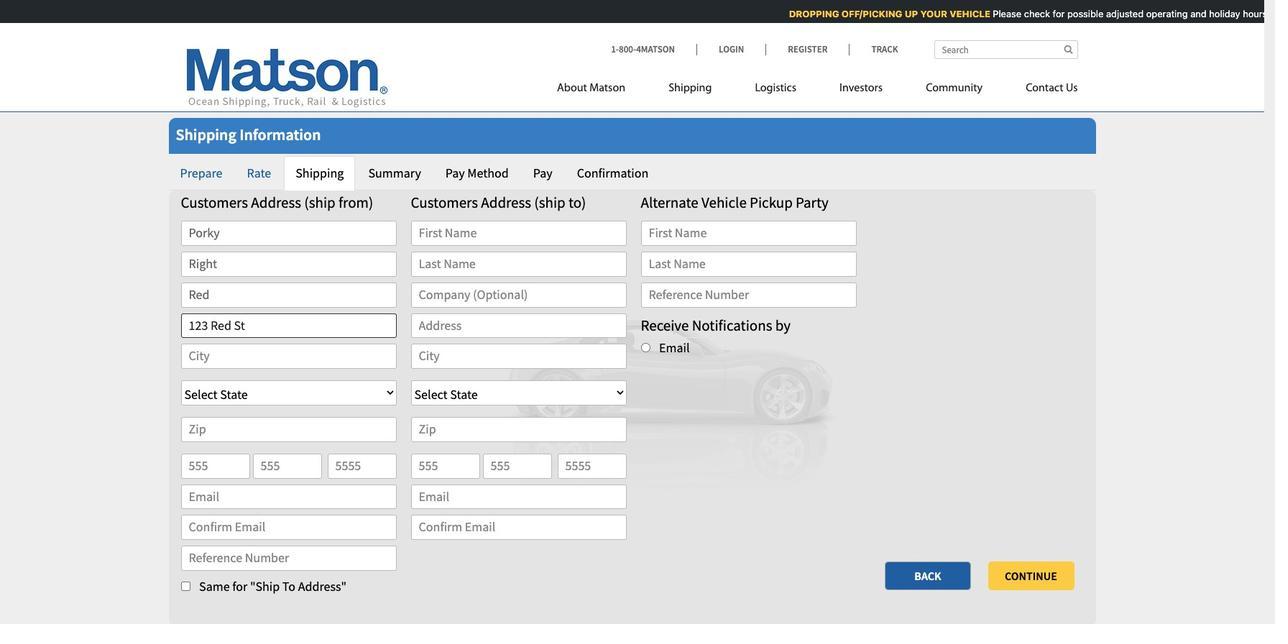 Task type: describe. For each thing, give the bounding box(es) containing it.
2 first name text field from the left
[[641, 221, 857, 246]]

email text field for to)
[[411, 484, 627, 509]]

please
[[991, 8, 1020, 19]]

method
[[468, 165, 509, 181]]

logistics link
[[734, 75, 818, 105]]

1 vertical spatial shipping link
[[284, 156, 355, 190]]

2 last name text field from the left
[[641, 252, 857, 277]]

alternate vehicle pickup party
[[641, 192, 829, 212]]

address for from)
[[251, 192, 301, 212]]

dropping
[[787, 8, 838, 19]]

login
[[719, 43, 744, 55]]

City text field
[[181, 344, 397, 369]]

back button
[[885, 561, 971, 590]]

same for "ship to address"
[[199, 578, 347, 595]]

Company (Optional) text field
[[181, 282, 397, 308]]

logistics
[[755, 83, 797, 94]]

1 vertical spatial shipping
[[176, 124, 236, 145]]

rate
[[247, 165, 271, 181]]

shipping information
[[176, 124, 321, 145]]

alternate
[[641, 192, 699, 212]]

800-
[[619, 43, 636, 55]]

Reference Number text field
[[181, 546, 397, 571]]

operating
[[1145, 8, 1186, 19]]

555 text field for customers address (ship from)
[[181, 454, 250, 479]]

address"
[[298, 578, 347, 595]]

1 last name text field from the left
[[181, 252, 397, 277]]

1-800-4matson link
[[611, 43, 697, 55]]

5555 text field
[[558, 454, 627, 479]]

vehicle
[[702, 192, 747, 212]]

holiday
[[1208, 8, 1239, 19]]

party
[[796, 192, 829, 212]]

pay         method link
[[434, 156, 520, 190]]

community link
[[905, 75, 1005, 105]]

prepare
[[180, 165, 223, 181]]

4matson
[[636, 43, 675, 55]]

customers address (ship to)
[[411, 192, 586, 212]]

(ship for to)
[[534, 192, 566, 212]]

track link
[[849, 43, 898, 55]]

prepare link
[[169, 156, 234, 190]]

from)
[[339, 192, 373, 212]]

register link
[[766, 43, 849, 55]]

confirm email text field for from)
[[181, 515, 397, 540]]

dropping off/picking up your vehicle please check for possible adjusted operating and holiday hours po
[[787, 8, 1276, 19]]

confirmation
[[577, 165, 649, 181]]

about
[[557, 83, 587, 94]]

login link
[[697, 43, 766, 55]]

Search search field
[[934, 40, 1078, 59]]

off/picking
[[840, 8, 901, 19]]

contact
[[1026, 83, 1064, 94]]

5555 text field
[[328, 454, 397, 479]]

"ship
[[250, 578, 280, 595]]

Address text field
[[181, 313, 397, 338]]

by
[[776, 315, 791, 335]]

zip text field for to)
[[411, 417, 627, 442]]

and
[[1189, 8, 1205, 19]]

register
[[788, 43, 828, 55]]

pickup
[[750, 192, 793, 212]]

vehicle
[[948, 8, 989, 19]]

track
[[872, 43, 898, 55]]

confirm email text field for to)
[[411, 515, 627, 540]]

confirmation link
[[566, 156, 660, 190]]

search image
[[1064, 45, 1073, 54]]

about matson link
[[557, 75, 647, 105]]

address for to)
[[481, 192, 531, 212]]



Task type: locate. For each thing, give the bounding box(es) containing it.
0 horizontal spatial shipping link
[[284, 156, 355, 190]]

community
[[926, 83, 983, 94]]

contact us
[[1026, 83, 1078, 94]]

Address text field
[[411, 313, 627, 338]]

top menu navigation
[[557, 75, 1078, 105]]

about matson
[[557, 83, 626, 94]]

Last Name text field
[[411, 252, 627, 277]]

customers for customers address (ship from)
[[181, 192, 248, 212]]

2 customers from the left
[[411, 192, 478, 212]]

2 zip text field from the left
[[411, 417, 627, 442]]

1 zip text field from the left
[[181, 417, 397, 442]]

shipping
[[669, 83, 712, 94], [176, 124, 236, 145], [296, 165, 344, 181]]

First Name text field
[[181, 221, 397, 246], [641, 221, 857, 246]]

1 horizontal spatial for
[[1051, 8, 1063, 19]]

1 horizontal spatial customers
[[411, 192, 478, 212]]

1 email text field from the left
[[181, 484, 397, 509]]

2 pay from the left
[[533, 165, 553, 181]]

pay inside "link"
[[533, 165, 553, 181]]

2 vertical spatial shipping
[[296, 165, 344, 181]]

email text field for from)
[[181, 484, 397, 509]]

shipping inside top menu "navigation"
[[669, 83, 712, 94]]

0 horizontal spatial customers
[[181, 192, 248, 212]]

matson
[[590, 83, 626, 94]]

receive notifications by
[[641, 315, 791, 335]]

shipping up 'prepare'
[[176, 124, 236, 145]]

rate link
[[235, 156, 283, 190]]

(ship left from)
[[304, 192, 336, 212]]

customers down prepare link
[[181, 192, 248, 212]]

shipping up from)
[[296, 165, 344, 181]]

us
[[1066, 83, 1078, 94]]

Last Name text field
[[181, 252, 397, 277], [641, 252, 857, 277]]

1 address from the left
[[251, 192, 301, 212]]

customers
[[181, 192, 248, 212], [411, 192, 478, 212]]

last name text field up reference number text field at top
[[641, 252, 857, 277]]

1 confirm email text field from the left
[[181, 515, 397, 540]]

Reference Number text field
[[641, 282, 857, 308]]

1 horizontal spatial 555 text field
[[411, 454, 480, 479]]

1 horizontal spatial email text field
[[411, 484, 627, 509]]

pay         method
[[446, 165, 509, 181]]

customers address (ship from)
[[181, 192, 373, 212]]

adjusted
[[1105, 8, 1142, 19]]

2 horizontal spatial shipping
[[669, 83, 712, 94]]

555 text field
[[253, 454, 322, 479]]

notifications
[[692, 315, 773, 335]]

Zip text field
[[181, 417, 397, 442], [411, 417, 627, 442]]

up
[[903, 8, 916, 19]]

address up first name text field
[[481, 192, 531, 212]]

555 text field for customers address (ship to)
[[411, 454, 480, 479]]

your
[[919, 8, 946, 19]]

City text field
[[411, 344, 627, 369]]

Email text field
[[181, 484, 397, 509], [411, 484, 627, 509]]

pay link
[[522, 156, 564, 190]]

to)
[[569, 192, 586, 212]]

shipping down 4matson
[[669, 83, 712, 94]]

possible
[[1066, 8, 1102, 19]]

2 confirm email text field from the left
[[411, 515, 627, 540]]

0 horizontal spatial first name text field
[[181, 221, 397, 246]]

0 horizontal spatial address
[[251, 192, 301, 212]]

0 horizontal spatial email text field
[[181, 484, 397, 509]]

hours
[[1241, 8, 1266, 19]]

Email radio
[[641, 343, 650, 353]]

investors
[[840, 83, 883, 94]]

to
[[282, 578, 296, 595]]

pay for pay
[[533, 165, 553, 181]]

(ship left to)
[[534, 192, 566, 212]]

1 horizontal spatial shipping link
[[647, 75, 734, 105]]

summary
[[368, 165, 421, 181]]

0 horizontal spatial confirm email text field
[[181, 515, 397, 540]]

Confirm Email text field
[[181, 515, 397, 540], [411, 515, 627, 540]]

(ship
[[304, 192, 336, 212], [534, 192, 566, 212]]

first name text field down customers address (ship from)
[[181, 221, 397, 246]]

0 horizontal spatial 555 text field
[[181, 454, 250, 479]]

customers for customers address (ship to)
[[411, 192, 478, 212]]

0 vertical spatial shipping link
[[647, 75, 734, 105]]

1 horizontal spatial last name text field
[[641, 252, 857, 277]]

2 (ship from the left
[[534, 192, 566, 212]]

0 horizontal spatial (ship
[[304, 192, 336, 212]]

1 customers from the left
[[181, 192, 248, 212]]

0 horizontal spatial last name text field
[[181, 252, 397, 277]]

same
[[199, 578, 230, 595]]

shipping link
[[647, 75, 734, 105], [284, 156, 355, 190]]

0 horizontal spatial zip text field
[[181, 417, 397, 442]]

pay up customers address (ship to)
[[533, 165, 553, 181]]

555 text field
[[181, 454, 250, 479], [411, 454, 480, 479], [483, 454, 552, 479]]

receive
[[641, 315, 689, 335]]

1 pay from the left
[[446, 165, 465, 181]]

2 horizontal spatial 555 text field
[[483, 454, 552, 479]]

2 email text field from the left
[[411, 484, 627, 509]]

1 vertical spatial for
[[232, 578, 248, 595]]

1 horizontal spatial address
[[481, 192, 531, 212]]

0 horizontal spatial for
[[232, 578, 248, 595]]

1 horizontal spatial shipping
[[296, 165, 344, 181]]

1-
[[611, 43, 619, 55]]

for right 'check'
[[1051, 8, 1063, 19]]

for
[[1051, 8, 1063, 19], [232, 578, 248, 595]]

investors link
[[818, 75, 905, 105]]

address
[[251, 192, 301, 212], [481, 192, 531, 212]]

0 horizontal spatial shipping
[[176, 124, 236, 145]]

(ship for from)
[[304, 192, 336, 212]]

1 first name text field from the left
[[181, 221, 397, 246]]

last name text field up company (optional) text field
[[181, 252, 397, 277]]

1 horizontal spatial pay
[[533, 165, 553, 181]]

blue matson logo with ocean, shipping, truck, rail and logistics written beneath it. image
[[187, 49, 388, 108]]

summary link
[[357, 156, 433, 190]]

None submit
[[988, 561, 1075, 590]]

email
[[659, 340, 690, 356]]

back
[[915, 569, 942, 583]]

1 horizontal spatial first name text field
[[641, 221, 857, 246]]

contact us link
[[1005, 75, 1078, 105]]

1 horizontal spatial confirm email text field
[[411, 515, 627, 540]]

First Name text field
[[411, 221, 627, 246]]

first name text field down alternate vehicle pickup party
[[641, 221, 857, 246]]

None search field
[[934, 40, 1078, 59]]

1 horizontal spatial (ship
[[534, 192, 566, 212]]

pay left method
[[446, 165, 465, 181]]

1 555 text field from the left
[[181, 454, 250, 479]]

1 (ship from the left
[[304, 192, 336, 212]]

0 horizontal spatial pay
[[446, 165, 465, 181]]

address down rate link
[[251, 192, 301, 212]]

1-800-4matson
[[611, 43, 675, 55]]

0 vertical spatial for
[[1051, 8, 1063, 19]]

3 555 text field from the left
[[483, 454, 552, 479]]

Company (Optional) text field
[[411, 282, 627, 308]]

2 555 text field from the left
[[411, 454, 480, 479]]

po
[[1268, 8, 1276, 19]]

customers down 'pay         method' link
[[411, 192, 478, 212]]

pay
[[446, 165, 465, 181], [533, 165, 553, 181]]

information
[[240, 124, 321, 145]]

2 address from the left
[[481, 192, 531, 212]]

1 horizontal spatial zip text field
[[411, 417, 627, 442]]

pay for pay         method
[[446, 165, 465, 181]]

zip text field for from)
[[181, 417, 397, 442]]

check
[[1022, 8, 1049, 19]]

shipping link up from)
[[284, 156, 355, 190]]

for left "ship
[[232, 578, 248, 595]]

None checkbox
[[181, 582, 190, 591]]

0 vertical spatial shipping
[[669, 83, 712, 94]]

shipping link down 4matson
[[647, 75, 734, 105]]



Task type: vqa. For each thing, say whether or not it's contained in the screenshot.
second Last Name text field from the left
yes



